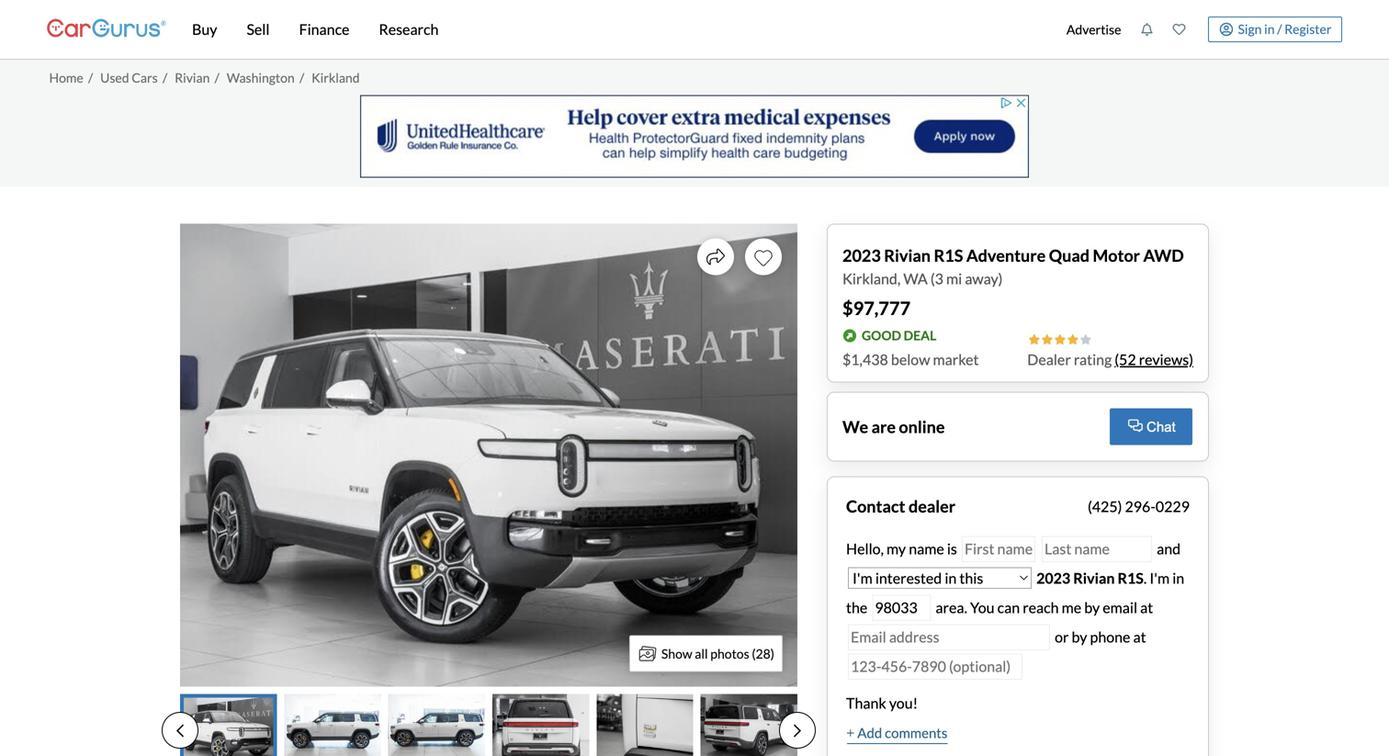 Task type: describe. For each thing, give the bounding box(es) containing it.
email
[[1103, 599, 1138, 617]]

home link
[[49, 70, 83, 85]]

show
[[662, 646, 693, 662]]

buy
[[192, 20, 217, 38]]

sign in / register link
[[1209, 17, 1343, 42]]

open notifications image
[[1141, 23, 1154, 36]]

area. you can reach me by email at
[[933, 599, 1154, 617]]

good
[[862, 328, 902, 343]]

.
[[1144, 569, 1147, 587]]

or by phone at
[[1055, 628, 1147, 646]]

chat button
[[1110, 409, 1193, 445]]

advertise
[[1067, 22, 1122, 37]]

you
[[971, 599, 995, 617]]

$1,438
[[843, 351, 889, 369]]

0 vertical spatial by
[[1085, 599, 1100, 617]]

show all photos (28) link
[[630, 636, 783, 672]]

share image
[[707, 248, 725, 266]]

thank you!
[[847, 694, 918, 712]]

sell button
[[232, 0, 285, 59]]

mi
[[947, 270, 963, 288]]

are
[[872, 417, 896, 437]]

/ left "kirkland"
[[300, 70, 304, 85]]

next page image
[[794, 724, 802, 738]]

is
[[948, 540, 958, 558]]

Last name field
[[1042, 536, 1153, 562]]

view vehicle photo 2 image
[[284, 694, 381, 757]]

sell
[[247, 20, 270, 38]]

add
[[858, 725, 883, 741]]

below
[[892, 351, 931, 369]]

advertisement region
[[360, 95, 1030, 178]]

hello, my name is
[[847, 540, 961, 558]]

phone
[[1091, 628, 1131, 646]]

cargurus logo homepage link link
[[47, 3, 166, 56]]

photos
[[711, 646, 750, 662]]

user icon image
[[1220, 23, 1234, 36]]

(28)
[[752, 646, 775, 662]]

1 vertical spatial at
[[1134, 628, 1147, 646]]

you!
[[890, 694, 918, 712]]

me
[[1062, 599, 1082, 617]]

plus image
[[848, 729, 854, 738]]

/ right cars
[[163, 70, 167, 85]]

prev page image
[[176, 724, 184, 738]]

. i'm in the
[[847, 569, 1185, 617]]

washington
[[227, 70, 295, 85]]

contact dealer
[[847, 497, 956, 517]]

reach
[[1023, 599, 1059, 617]]

view vehicle photo 6 image
[[701, 694, 798, 757]]

sign in / register menu item
[[1196, 17, 1343, 42]]

we are online
[[843, 417, 945, 437]]

away)
[[965, 270, 1003, 288]]

menu containing sign in / register
[[1057, 4, 1343, 55]]

hello,
[[847, 540, 884, 558]]

or
[[1055, 628, 1069, 646]]

2023 for 2023 rivian r1s adventure quad motor awd kirkland, wa (3 mi away)
[[843, 245, 881, 266]]

market
[[933, 351, 979, 369]]

(52
[[1115, 351, 1137, 369]]

dealer
[[909, 497, 956, 517]]

0 vertical spatial at
[[1141, 599, 1154, 617]]

view vehicle photo 5 image
[[597, 694, 694, 757]]

home / used cars / rivian / washington / kirkland
[[49, 70, 360, 85]]

used cars link
[[100, 70, 158, 85]]

thank
[[847, 694, 887, 712]]

comments
[[885, 725, 948, 741]]

296-
[[1126, 498, 1156, 516]]

add comments button
[[847, 722, 949, 745]]

used
[[100, 70, 129, 85]]

view vehicle photo 1 image
[[180, 694, 277, 757]]



Task type: vqa. For each thing, say whether or not it's contained in the screenshot.
"VIEW VEHICLE PHOTO 3"
yes



Task type: locate. For each thing, give the bounding box(es) containing it.
$1,438 below market
[[843, 351, 979, 369]]

chat
[[1147, 420, 1176, 435]]

rivian up the wa
[[884, 245, 931, 266]]

and
[[1155, 540, 1181, 558]]

rating
[[1074, 351, 1112, 369]]

2 vertical spatial rivian
[[1074, 569, 1115, 587]]

rivian
[[175, 70, 210, 85], [884, 245, 931, 266], [1074, 569, 1115, 587]]

r1s for 2023 rivian r1s
[[1118, 569, 1144, 587]]

in inside menu item
[[1265, 21, 1275, 37]]

by right the or
[[1072, 628, 1088, 646]]

1 vertical spatial in
[[1173, 569, 1185, 587]]

all
[[695, 646, 708, 662]]

in
[[1265, 21, 1275, 37], [1173, 569, 1185, 587]]

awd
[[1144, 245, 1185, 266]]

$97,777
[[843, 297, 911, 319]]

rivian right cars
[[175, 70, 210, 85]]

2023
[[843, 245, 881, 266], [1037, 569, 1071, 587]]

2023 for 2023 rivian r1s
[[1037, 569, 1071, 587]]

/ left used
[[88, 70, 93, 85]]

in right sign
[[1265, 21, 1275, 37]]

(425) 296-0229
[[1088, 498, 1190, 516]]

2023 rivian r1s
[[1037, 569, 1144, 587]]

(3
[[931, 270, 944, 288]]

2023 up area. you can reach me by email at
[[1037, 569, 1071, 587]]

area.
[[936, 599, 968, 617]]

menu bar containing buy
[[166, 0, 1057, 59]]

sign
[[1239, 21, 1262, 37]]

First name field
[[962, 536, 1036, 562]]

sign in / register
[[1239, 21, 1332, 37]]

1 horizontal spatial r1s
[[1118, 569, 1144, 587]]

adventure
[[967, 245, 1046, 266]]

1 vertical spatial rivian
[[884, 245, 931, 266]]

the
[[847, 599, 868, 617]]

/ left register in the top right of the page
[[1278, 21, 1283, 37]]

rivian for 2023 rivian r1s
[[1074, 569, 1115, 587]]

add comments
[[858, 725, 948, 741]]

my
[[887, 540, 906, 558]]

0 vertical spatial rivian
[[175, 70, 210, 85]]

cargurus logo homepage link image
[[47, 3, 166, 56]]

at
[[1141, 599, 1154, 617], [1134, 628, 1147, 646]]

at right phone
[[1134, 628, 1147, 646]]

by right me
[[1085, 599, 1100, 617]]

1 vertical spatial r1s
[[1118, 569, 1144, 587]]

research
[[379, 20, 439, 38]]

in right "i'm"
[[1173, 569, 1185, 587]]

i'm
[[1150, 569, 1170, 587]]

saved cars image
[[1173, 23, 1186, 36]]

home
[[49, 70, 83, 85]]

0 vertical spatial 2023
[[843, 245, 881, 266]]

/ right rivian link at the left top of page
[[215, 70, 220, 85]]

contact
[[847, 497, 906, 517]]

tab list
[[162, 694, 816, 757]]

chat image
[[1129, 420, 1143, 432]]

Email address email field
[[848, 625, 1051, 651]]

rivian inside 2023 rivian r1s adventure quad motor awd kirkland, wa (3 mi away)
[[884, 245, 931, 266]]

(52 reviews) button
[[1115, 349, 1194, 371]]

2023 up the kirkland,
[[843, 245, 881, 266]]

/ inside sign in / register link
[[1278, 21, 1283, 37]]

we
[[843, 417, 869, 437]]

r1s left "i'm"
[[1118, 569, 1144, 587]]

finance button
[[285, 0, 364, 59]]

Phone (optional) telephone field
[[848, 654, 1023, 680]]

research button
[[364, 0, 454, 59]]

at right the email
[[1141, 599, 1154, 617]]

kirkland
[[312, 70, 360, 85]]

1 horizontal spatial rivian
[[884, 245, 931, 266]]

r1s for 2023 rivian r1s adventure quad motor awd kirkland, wa (3 mi away)
[[934, 245, 964, 266]]

2023 rivian r1s adventure quad motor awd kirkland, wa (3 mi away)
[[843, 245, 1185, 288]]

0 vertical spatial in
[[1265, 21, 1275, 37]]

0 horizontal spatial 2023
[[843, 245, 881, 266]]

kirkland,
[[843, 270, 901, 288]]

washington link
[[227, 70, 295, 85]]

good deal
[[862, 328, 937, 343]]

r1s
[[934, 245, 964, 266], [1118, 569, 1144, 587]]

0 horizontal spatial in
[[1173, 569, 1185, 587]]

1 vertical spatial 2023
[[1037, 569, 1071, 587]]

buy button
[[177, 0, 232, 59]]

1 horizontal spatial in
[[1265, 21, 1275, 37]]

0 vertical spatial r1s
[[934, 245, 964, 266]]

(425)
[[1088, 498, 1123, 516]]

1 vertical spatial by
[[1072, 628, 1088, 646]]

show all photos (28)
[[662, 646, 775, 662]]

vehicle full photo image
[[180, 224, 798, 687]]

quad
[[1049, 245, 1090, 266]]

view vehicle photo 3 image
[[389, 694, 485, 757]]

finance
[[299, 20, 350, 38]]

Zip code field
[[873, 595, 931, 621]]

0 horizontal spatial rivian
[[175, 70, 210, 85]]

menu bar
[[166, 0, 1057, 59]]

cars
[[132, 70, 158, 85]]

motor
[[1093, 245, 1141, 266]]

register
[[1285, 21, 1332, 37]]

r1s up mi
[[934, 245, 964, 266]]

online
[[899, 417, 945, 437]]

wa
[[904, 270, 928, 288]]

advertise link
[[1057, 4, 1131, 55]]

0 horizontal spatial r1s
[[934, 245, 964, 266]]

menu
[[1057, 4, 1343, 55]]

0229
[[1156, 498, 1190, 516]]

2 horizontal spatial rivian
[[1074, 569, 1115, 587]]

rivian for 2023 rivian r1s adventure quad motor awd kirkland, wa (3 mi away)
[[884, 245, 931, 266]]

/
[[1278, 21, 1283, 37], [88, 70, 93, 85], [163, 70, 167, 85], [215, 70, 220, 85], [300, 70, 304, 85]]

deal
[[904, 328, 937, 343]]

1 horizontal spatial 2023
[[1037, 569, 1071, 587]]

can
[[998, 599, 1020, 617]]

name
[[909, 540, 945, 558]]

2023 inside 2023 rivian r1s adventure quad motor awd kirkland, wa (3 mi away)
[[843, 245, 881, 266]]

by
[[1085, 599, 1100, 617], [1072, 628, 1088, 646]]

in inside . i'm in the
[[1173, 569, 1185, 587]]

rivian down the last name field
[[1074, 569, 1115, 587]]

view vehicle photo 4 image
[[493, 694, 590, 757]]

r1s inside 2023 rivian r1s adventure quad motor awd kirkland, wa (3 mi away)
[[934, 245, 964, 266]]

reviews)
[[1140, 351, 1194, 369]]

dealer rating (52 reviews)
[[1028, 351, 1194, 369]]

dealer
[[1028, 351, 1072, 369]]

rivian link
[[175, 70, 210, 85]]



